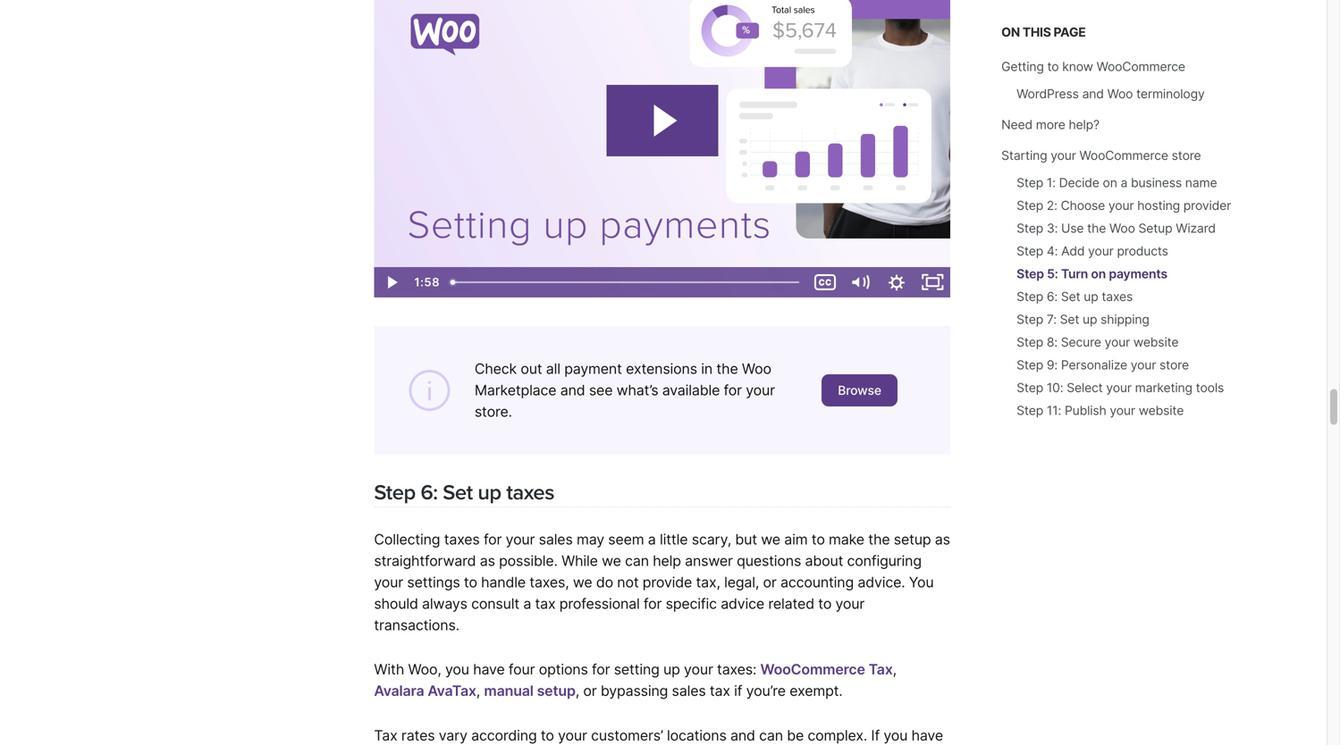 Task type: locate. For each thing, give the bounding box(es) containing it.
0 vertical spatial taxes
[[1102, 289, 1133, 305]]

6: down 5:
[[1047, 289, 1058, 305]]

2 vertical spatial the
[[869, 531, 890, 549]]

the up configuring
[[869, 531, 890, 549]]

what's
[[617, 382, 659, 399]]

1 horizontal spatial sales
[[672, 683, 706, 701]]

8:
[[1047, 335, 1058, 350]]

taxes inside step 1: decide on a business name step 2: choose your hosting provider step 3: use the woo setup wizard step 4: add your products step 5: turn on payments step 6: set up taxes step 7: set up shipping step 8: secure your website step 9: personalize your store step 10: select your marketing tools step 11: publish your website
[[1102, 289, 1133, 305]]

the
[[1088, 221, 1107, 236], [717, 361, 738, 378], [869, 531, 890, 549]]

a left little
[[648, 531, 656, 549]]

and left see
[[561, 382, 585, 399]]

we
[[761, 531, 781, 549], [602, 553, 621, 570], [573, 574, 593, 592]]

1 vertical spatial 6:
[[421, 480, 438, 506]]

we up questions
[[761, 531, 781, 549]]

step
[[1017, 175, 1044, 191], [1017, 198, 1044, 213], [1017, 221, 1044, 236], [1017, 244, 1044, 259], [1017, 267, 1045, 282], [1017, 289, 1044, 305], [1017, 312, 1044, 327], [1017, 335, 1044, 350], [1017, 358, 1044, 373], [1017, 381, 1044, 396], [1017, 403, 1044, 419], [374, 480, 416, 506]]

0 vertical spatial sales
[[539, 531, 573, 549]]

0 horizontal spatial and
[[561, 382, 585, 399]]

0 horizontal spatial or
[[584, 683, 597, 701]]

or down questions
[[763, 574, 777, 592]]

taxes up the "straightforward" in the left of the page
[[444, 531, 480, 549]]

select
[[1067, 381, 1103, 396]]

you
[[909, 574, 934, 592]]

2 horizontal spatial the
[[1088, 221, 1107, 236]]

rates
[[402, 728, 435, 745]]

transactions.
[[374, 617, 460, 634]]

the inside check out all payment extensions in the woo marketplace and see what's available for your store.
[[717, 361, 738, 378]]

2 vertical spatial and
[[731, 728, 756, 745]]

2 horizontal spatial and
[[1083, 86, 1104, 102]]

be
[[787, 728, 804, 745]]

on this page
[[1002, 25, 1086, 40]]

taxes up shipping
[[1102, 289, 1133, 305]]

0 horizontal spatial sales
[[539, 531, 573, 549]]

your left customers'
[[558, 728, 587, 745]]

woo inside check out all payment extensions in the woo marketplace and see what's available for your store.
[[742, 361, 772, 378]]

to left know
[[1048, 59, 1059, 74]]

1 vertical spatial can
[[759, 728, 783, 745]]

0 vertical spatial woocommerce
[[1097, 59, 1186, 74]]

getting to know woocommerce
[[1002, 59, 1186, 74]]

if
[[734, 683, 743, 701]]

1 horizontal spatial as
[[935, 531, 951, 549]]

website down shipping
[[1134, 335, 1179, 350]]

1 vertical spatial step 6: set up taxes link
[[374, 480, 554, 506]]

have inside tax rates vary according to your customers' locations and can be complex. if you have
[[912, 728, 944, 745]]

as
[[935, 531, 951, 549], [480, 553, 495, 570]]

tax down taxes,
[[535, 596, 556, 613]]

,
[[893, 662, 897, 679], [477, 683, 480, 701], [576, 683, 580, 701]]

1 horizontal spatial a
[[648, 531, 656, 549]]

for
[[724, 382, 742, 399], [484, 531, 502, 549], [644, 596, 662, 613], [592, 662, 610, 679]]

sales up locations
[[672, 683, 706, 701]]

1 vertical spatial tax
[[374, 728, 398, 745]]

and inside tax rates vary according to your customers' locations and can be complex. if you have
[[731, 728, 756, 745]]

step 1: decide on a business name link
[[1017, 175, 1218, 191]]

1 vertical spatial website
[[1139, 403, 1184, 419]]

tax
[[535, 596, 556, 613], [710, 683, 731, 701]]

0 horizontal spatial we
[[573, 574, 593, 592]]

your
[[1051, 148, 1077, 163], [1109, 198, 1135, 213], [1089, 244, 1114, 259], [1105, 335, 1131, 350], [1131, 358, 1157, 373], [1107, 381, 1132, 396], [746, 382, 775, 399], [1110, 403, 1136, 419], [506, 531, 535, 549], [374, 574, 403, 592], [836, 596, 865, 613], [684, 662, 714, 679], [558, 728, 587, 745]]

or
[[763, 574, 777, 592], [584, 683, 597, 701]]

store up marketing
[[1160, 358, 1190, 373]]

marketing
[[1136, 381, 1193, 396]]

0 horizontal spatial taxes
[[444, 531, 480, 549]]

step 4: add your products link
[[1017, 244, 1169, 259]]

tax inside with woo, you have four options for setting up your taxes: woocommerce tax , avalara avatax , manual setup , or bypassing sales tax if you're exempt.
[[869, 662, 893, 679]]

6: up collecting
[[421, 480, 438, 506]]

have right if
[[912, 728, 944, 745]]

0 vertical spatial step 6: set up taxes link
[[1017, 289, 1133, 305]]

tax up if
[[869, 662, 893, 679]]

on up "step 2: choose your hosting provider" link
[[1103, 175, 1118, 191]]

2 horizontal spatial taxes
[[1102, 289, 1133, 305]]

1 horizontal spatial the
[[869, 531, 890, 549]]

on down the step 4: add your products link on the top right of page
[[1092, 267, 1106, 282]]

0 horizontal spatial setup
[[537, 683, 576, 701]]

your left taxes:
[[684, 662, 714, 679]]

to down the accounting
[[819, 596, 832, 613]]

page
[[1054, 25, 1086, 40]]

up
[[1084, 289, 1099, 305], [1083, 312, 1098, 327], [478, 480, 502, 506], [664, 662, 680, 679]]

starting your woocommerce store
[[1002, 148, 1202, 163]]

0 vertical spatial the
[[1088, 221, 1107, 236]]

woo down "step 2: choose your hosting provider" link
[[1110, 221, 1136, 236]]

1 horizontal spatial can
[[759, 728, 783, 745]]

1 vertical spatial woo
[[1110, 221, 1136, 236]]

or down options
[[584, 683, 597, 701]]

for right available
[[724, 382, 742, 399]]

wizard
[[1176, 221, 1216, 236]]

legal,
[[725, 574, 760, 592]]

a
[[1121, 175, 1128, 191], [648, 531, 656, 549], [524, 596, 531, 613]]

setup inside collecting taxes for your sales may seem a little scary, but we aim to make the setup as straightforward as possible. while we can help answer questions about configuring your settings to handle taxes, we do not provide tax, legal, or accounting advice. you should always consult a tax professional for specific advice related to your transactions.
[[894, 531, 932, 549]]

and down if
[[731, 728, 756, 745]]

1 horizontal spatial we
[[602, 553, 621, 570]]

woocommerce inside with woo, you have four options for setting up your taxes: woocommerce tax , avalara avatax , manual setup , or bypassing sales tax if you're exempt.
[[761, 662, 866, 679]]

can inside tax rates vary according to your customers' locations and can be complex. if you have
[[759, 728, 783, 745]]

your inside check out all payment extensions in the woo marketplace and see what's available for your store.
[[746, 382, 775, 399]]

secure
[[1061, 335, 1102, 350]]

woocommerce up the terminology
[[1097, 59, 1186, 74]]

0 vertical spatial setup
[[894, 531, 932, 549]]

getting
[[1002, 59, 1044, 74]]

a inside step 1: decide on a business name step 2: choose your hosting provider step 3: use the woo setup wizard step 4: add your products step 5: turn on payments step 6: set up taxes step 7: set up shipping step 8: secure your website step 9: personalize your store step 10: select your marketing tools step 11: publish your website
[[1121, 175, 1128, 191]]

1 vertical spatial store
[[1160, 358, 1190, 373]]

setup up configuring
[[894, 531, 932, 549]]

woo inside step 1: decide on a business name step 2: choose your hosting provider step 3: use the woo setup wizard step 4: add your products step 5: turn on payments step 6: set up taxes step 7: set up shipping step 8: secure your website step 9: personalize your store step 10: select your marketing tools step 11: publish your website
[[1110, 221, 1136, 236]]

can left be
[[759, 728, 783, 745]]

0 vertical spatial tax
[[535, 596, 556, 613]]

1 vertical spatial setup
[[537, 683, 576, 701]]

step 6: set up taxes link down the turn
[[1017, 289, 1133, 305]]

a down taxes,
[[524, 596, 531, 613]]

to right according
[[541, 728, 554, 745]]

, down the advice.
[[893, 662, 897, 679]]

0 horizontal spatial tax
[[535, 596, 556, 613]]

you right if
[[884, 728, 908, 745]]

0 vertical spatial you
[[445, 662, 469, 679]]

7:
[[1047, 312, 1057, 327]]

1 horizontal spatial tax
[[869, 662, 893, 679]]

1 horizontal spatial and
[[731, 728, 756, 745]]

a up "step 2: choose your hosting provider" link
[[1121, 175, 1128, 191]]

0 horizontal spatial tax
[[374, 728, 398, 745]]

you up avatax
[[445, 662, 469, 679]]

payment
[[565, 361, 622, 378]]

woocommerce up exempt.
[[761, 662, 866, 679]]

step 6: set up taxes link
[[1017, 289, 1133, 305], [374, 480, 554, 506]]

tax left rates
[[374, 728, 398, 745]]

1 horizontal spatial taxes
[[507, 480, 554, 506]]

your inside tax rates vary according to your customers' locations and can be complex. if you have
[[558, 728, 587, 745]]

on
[[1103, 175, 1118, 191], [1092, 267, 1106, 282]]

1 vertical spatial taxes
[[507, 480, 554, 506]]

1 horizontal spatial you
[[884, 728, 908, 745]]

0 vertical spatial or
[[763, 574, 777, 592]]

0 horizontal spatial the
[[717, 361, 738, 378]]

your up 1:
[[1051, 148, 1077, 163]]

use
[[1062, 221, 1084, 236]]

0 horizontal spatial you
[[445, 662, 469, 679]]

straightforward
[[374, 553, 476, 570]]

sales inside with woo, you have four options for setting up your taxes: woocommerce tax , avalara avatax , manual setup , or bypassing sales tax if you're exempt.
[[672, 683, 706, 701]]

set
[[1062, 289, 1081, 305], [1060, 312, 1080, 327], [443, 480, 473, 506]]

woocommerce up step 1: decide on a business name link
[[1080, 148, 1169, 163]]

all
[[546, 361, 561, 378]]

0 vertical spatial a
[[1121, 175, 1128, 191]]

1 vertical spatial and
[[561, 382, 585, 399]]

wordpress and woo terminology
[[1017, 86, 1205, 102]]

add
[[1062, 244, 1085, 259]]

0 vertical spatial have
[[473, 662, 505, 679]]

woo right in
[[742, 361, 772, 378]]

1 vertical spatial tax
[[710, 683, 731, 701]]

2 horizontal spatial we
[[761, 531, 781, 549]]

, left manual
[[477, 683, 480, 701]]

with
[[374, 662, 404, 679]]

the right in
[[717, 361, 738, 378]]

0 vertical spatial and
[[1083, 86, 1104, 102]]

4:
[[1047, 244, 1058, 259]]

seem
[[608, 531, 644, 549]]

tax left if
[[710, 683, 731, 701]]

configuring
[[848, 553, 922, 570]]

starting
[[1002, 148, 1048, 163]]

2 horizontal spatial a
[[1121, 175, 1128, 191]]

avalara avatax link
[[374, 683, 477, 701]]

your down shipping
[[1105, 335, 1131, 350]]

starting your woocommerce store link
[[1002, 148, 1202, 163]]

up inside with woo, you have four options for setting up your taxes: woocommerce tax , avalara avatax , manual setup , or bypassing sales tax if you're exempt.
[[664, 662, 680, 679]]

1 vertical spatial we
[[602, 553, 621, 570]]

to
[[1048, 59, 1059, 74], [812, 531, 825, 549], [464, 574, 477, 592], [819, 596, 832, 613], [541, 728, 554, 745]]

0 vertical spatial can
[[625, 553, 649, 570]]

0 vertical spatial as
[[935, 531, 951, 549]]

you inside tax rates vary according to your customers' locations and can be complex. if you have
[[884, 728, 908, 745]]

your down the advice.
[[836, 596, 865, 613]]

specific
[[666, 596, 717, 613]]

2 vertical spatial a
[[524, 596, 531, 613]]

woo down getting to know woocommerce link
[[1108, 86, 1134, 102]]

1 horizontal spatial or
[[763, 574, 777, 592]]

can up not
[[625, 553, 649, 570]]

1 vertical spatial have
[[912, 728, 944, 745]]

0 vertical spatial website
[[1134, 335, 1179, 350]]

have up manual
[[473, 662, 505, 679]]

questions
[[737, 553, 802, 570]]

and down getting to know woocommerce
[[1083, 86, 1104, 102]]

taxes up possible.
[[507, 480, 554, 506]]

marketplace
[[475, 382, 557, 399]]

step 6: set up taxes link up collecting
[[374, 480, 554, 506]]

1 vertical spatial you
[[884, 728, 908, 745]]

1 horizontal spatial 6:
[[1047, 289, 1058, 305]]

see
[[589, 382, 613, 399]]

step 9: personalize your store link
[[1017, 358, 1190, 373]]

setup
[[894, 531, 932, 549], [537, 683, 576, 701]]

step 3: use the woo setup wizard link
[[1017, 221, 1216, 236]]

video element
[[374, 0, 951, 298]]

your right available
[[746, 382, 775, 399]]

set up the "straightforward" in the left of the page
[[443, 480, 473, 506]]

setting up payments image
[[374, 0, 951, 298], [374, 0, 951, 298]]

0 horizontal spatial as
[[480, 553, 495, 570]]

0 horizontal spatial 6:
[[421, 480, 438, 506]]

1 vertical spatial the
[[717, 361, 738, 378]]

payments
[[1109, 267, 1168, 282]]

0 horizontal spatial a
[[524, 596, 531, 613]]

you inside with woo, you have four options for setting up your taxes: woocommerce tax , avalara avatax , manual setup , or bypassing sales tax if you're exempt.
[[445, 662, 469, 679]]

1 vertical spatial a
[[648, 531, 656, 549]]

we down "while"
[[573, 574, 593, 592]]

the up the step 4: add your products link on the top right of page
[[1088, 221, 1107, 236]]

choose
[[1061, 198, 1106, 213]]

1 vertical spatial or
[[584, 683, 597, 701]]

website down marketing
[[1139, 403, 1184, 419]]

step 10: select your marketing tools link
[[1017, 381, 1225, 396]]

2 vertical spatial woo
[[742, 361, 772, 378]]

0 vertical spatial tax
[[869, 662, 893, 679]]

store up the 'name'
[[1172, 148, 1202, 163]]

woocommerce
[[1097, 59, 1186, 74], [1080, 148, 1169, 163], [761, 662, 866, 679]]

setup down options
[[537, 683, 576, 701]]

extensions
[[626, 361, 698, 378]]

0 vertical spatial set
[[1062, 289, 1081, 305]]

up up step 8: secure your website link
[[1083, 312, 1098, 327]]

avatax
[[428, 683, 477, 701]]

we up do
[[602, 553, 621, 570]]

your up step 5: turn on payments link
[[1089, 244, 1114, 259]]

should
[[374, 596, 418, 613]]

sales up "while"
[[539, 531, 573, 549]]

set right 7:
[[1060, 312, 1080, 327]]

tax rates vary according to your customers' locations and can be complex. if you have
[[374, 728, 944, 746]]

, down options
[[576, 683, 580, 701]]

1 horizontal spatial setup
[[894, 531, 932, 549]]

2 vertical spatial taxes
[[444, 531, 480, 549]]

wordpress
[[1017, 86, 1079, 102]]

0 horizontal spatial have
[[473, 662, 505, 679]]

up right setting
[[664, 662, 680, 679]]

your up marketing
[[1131, 358, 1157, 373]]

collecting taxes for your sales may seem a little scary, but we aim to make the setup as straightforward as possible. while we can help answer questions about configuring your settings to handle taxes, we do not provide tax, legal, or accounting advice. you should always consult a tax professional for specific advice related to your transactions.
[[374, 531, 951, 634]]

or inside collecting taxes for your sales may seem a little scary, but we aim to make the setup as straightforward as possible. while we can help answer questions about configuring your settings to handle taxes, we do not provide tax, legal, or accounting advice. you should always consult a tax professional for specific advice related to your transactions.
[[763, 574, 777, 592]]

1 vertical spatial sales
[[672, 683, 706, 701]]

5:
[[1047, 267, 1059, 282]]

for left setting
[[592, 662, 610, 679]]

set down the turn
[[1062, 289, 1081, 305]]

tax inside tax rates vary according to your customers' locations and can be complex. if you have
[[374, 728, 398, 745]]

for inside with woo, you have four options for setting up your taxes: woocommerce tax , avalara avatax , manual setup , or bypassing sales tax if you're exempt.
[[592, 662, 610, 679]]

0 horizontal spatial can
[[625, 553, 649, 570]]

1 horizontal spatial tax
[[710, 683, 731, 701]]

2 vertical spatial woocommerce
[[761, 662, 866, 679]]

scary,
[[692, 531, 732, 549]]

1 horizontal spatial step 6: set up taxes link
[[1017, 289, 1133, 305]]

step 5: turn on payments link
[[1017, 267, 1168, 282]]

1 vertical spatial as
[[480, 553, 495, 570]]

11:
[[1047, 403, 1062, 419]]

0 vertical spatial store
[[1172, 148, 1202, 163]]

step 6: set up taxes
[[374, 480, 554, 506]]

check
[[475, 361, 517, 378]]

need more help? link
[[1002, 117, 1100, 132]]

0 vertical spatial 6:
[[1047, 289, 1058, 305]]

1 horizontal spatial have
[[912, 728, 944, 745]]

2 vertical spatial we
[[573, 574, 593, 592]]



Task type: describe. For each thing, give the bounding box(es) containing it.
if
[[872, 728, 880, 745]]

exempt.
[[790, 683, 843, 701]]

on
[[1002, 25, 1020, 40]]

not
[[617, 574, 639, 592]]

sales inside collecting taxes for your sales may seem a little scary, but we aim to make the setup as straightforward as possible. while we can help answer questions about configuring your settings to handle taxes, we do not provide tax, legal, or accounting advice. you should always consult a tax professional for specific advice related to your transactions.
[[539, 531, 573, 549]]

complex.
[[808, 728, 868, 745]]

but
[[736, 531, 758, 549]]

aim
[[785, 531, 808, 549]]

may
[[577, 531, 605, 549]]

need
[[1002, 117, 1033, 132]]

6: inside step 1: decide on a business name step 2: choose your hosting provider step 3: use the woo setup wizard step 4: add your products step 5: turn on payments step 6: set up taxes step 7: set up shipping step 8: secure your website step 9: personalize your store step 10: select your marketing tools step 11: publish your website
[[1047, 289, 1058, 305]]

to inside tax rates vary according to your customers' locations and can be complex. if you have
[[541, 728, 554, 745]]

turn
[[1062, 267, 1089, 282]]

2 vertical spatial set
[[443, 480, 473, 506]]

browse link
[[822, 375, 898, 407]]

terminology
[[1137, 86, 1205, 102]]

more
[[1036, 117, 1066, 132]]

up down step 5: turn on payments link
[[1084, 289, 1099, 305]]

2 horizontal spatial ,
[[893, 662, 897, 679]]

for up possible.
[[484, 531, 502, 549]]

9:
[[1047, 358, 1058, 373]]

answer
[[685, 553, 733, 570]]

in
[[701, 361, 713, 378]]

0 horizontal spatial ,
[[477, 683, 480, 701]]

wordpress and woo terminology link
[[1017, 86, 1205, 102]]

1 vertical spatial on
[[1092, 267, 1106, 282]]

options
[[539, 662, 588, 679]]

0 vertical spatial on
[[1103, 175, 1118, 191]]

woo,
[[408, 662, 442, 679]]

your down step 9: personalize your store link
[[1107, 381, 1132, 396]]

your down step 1: decide on a business name link
[[1109, 198, 1135, 213]]

tax inside with woo, you have four options for setting up your taxes: woocommerce tax , avalara avatax , manual setup , or bypassing sales tax if you're exempt.
[[710, 683, 731, 701]]

your up the should
[[374, 574, 403, 592]]

taxes,
[[530, 574, 569, 592]]

help?
[[1069, 117, 1100, 132]]

2:
[[1047, 198, 1058, 213]]

1 horizontal spatial ,
[[576, 683, 580, 701]]

setup inside with woo, you have four options for setting up your taxes: woocommerce tax , avalara avatax , manual setup , or bypassing sales tax if you're exempt.
[[537, 683, 576, 701]]

0 horizontal spatial step 6: set up taxes link
[[374, 480, 554, 506]]

four
[[509, 662, 535, 679]]

3:
[[1047, 221, 1058, 236]]

and inside check out all payment extensions in the woo marketplace and see what's available for your store.
[[561, 382, 585, 399]]

up up possible.
[[478, 480, 502, 506]]

possible.
[[499, 553, 558, 570]]

check out all payment extensions in the woo marketplace and see what's available for your store.
[[475, 361, 775, 421]]

manual setup link
[[484, 683, 576, 701]]

taxes inside collecting taxes for your sales may seem a little scary, but we aim to make the setup as straightforward as possible. while we can help answer questions about configuring your settings to handle taxes, we do not provide tax, legal, or accounting advice. you should always consult a tax professional for specific advice related to your transactions.
[[444, 531, 480, 549]]

name
[[1186, 175, 1218, 191]]

about
[[805, 553, 844, 570]]

always
[[422, 596, 468, 613]]

for inside check out all payment extensions in the woo marketplace and see what's available for your store.
[[724, 382, 742, 399]]

decide
[[1060, 175, 1100, 191]]

the inside step 1: decide on a business name step 2: choose your hosting provider step 3: use the woo setup wizard step 4: add your products step 5: turn on payments step 6: set up taxes step 7: set up shipping step 8: secure your website step 9: personalize your store step 10: select your marketing tools step 11: publish your website
[[1088, 221, 1107, 236]]

store.
[[475, 403, 512, 421]]

manual
[[484, 683, 534, 701]]

1 vertical spatial woocommerce
[[1080, 148, 1169, 163]]

your inside with woo, you have four options for setting up your taxes: woocommerce tax , avalara avatax , manual setup , or bypassing sales tax if you're exempt.
[[684, 662, 714, 679]]

do
[[596, 574, 614, 592]]

related
[[769, 596, 815, 613]]

your up possible.
[[506, 531, 535, 549]]

step 8: secure your website link
[[1017, 335, 1179, 350]]

for down provide
[[644, 596, 662, 613]]

or inside with woo, you have four options for setting up your taxes: woocommerce tax , avalara avatax , manual setup , or bypassing sales tax if you're exempt.
[[584, 683, 597, 701]]

getting to know woocommerce link
[[1002, 59, 1186, 74]]

woocommerce tax link
[[761, 662, 893, 679]]

tax,
[[696, 574, 721, 592]]

step 1: decide on a business name step 2: choose your hosting provider step 3: use the woo setup wizard step 4: add your products step 5: turn on payments step 6: set up taxes step 7: set up shipping step 8: secure your website step 9: personalize your store step 10: select your marketing tools step 11: publish your website
[[1017, 175, 1232, 419]]

available
[[663, 382, 720, 399]]

setting
[[614, 662, 660, 679]]

to up consult
[[464, 574, 477, 592]]

vary
[[439, 728, 468, 745]]

personalize
[[1062, 358, 1128, 373]]

business
[[1131, 175, 1182, 191]]

setup
[[1139, 221, 1173, 236]]

step 2: choose your hosting provider link
[[1017, 198, 1232, 213]]

shipping
[[1101, 312, 1150, 327]]

can inside collecting taxes for your sales may seem a little scary, but we aim to make the setup as straightforward as possible. while we can help answer questions about configuring your settings to handle taxes, we do not provide tax, legal, or accounting advice. you should always consult a tax professional for specific advice related to your transactions.
[[625, 553, 649, 570]]

to right aim
[[812, 531, 825, 549]]

settings
[[407, 574, 460, 592]]

make
[[829, 531, 865, 549]]

1 vertical spatial set
[[1060, 312, 1080, 327]]

while
[[562, 553, 598, 570]]

0 vertical spatial we
[[761, 531, 781, 549]]

out
[[521, 361, 542, 378]]

bypassing
[[601, 683, 668, 701]]

publish
[[1065, 403, 1107, 419]]

tax inside collecting taxes for your sales may seem a little scary, but we aim to make the setup as straightforward as possible. while we can help answer questions about configuring your settings to handle taxes, we do not provide tax, legal, or accounting advice. you should always consult a tax professional for specific advice related to your transactions.
[[535, 596, 556, 613]]

locations
[[667, 728, 727, 745]]

help
[[653, 553, 681, 570]]

taxes:
[[717, 662, 757, 679]]

provide
[[643, 574, 692, 592]]

know
[[1063, 59, 1094, 74]]

this
[[1023, 25, 1051, 40]]

step 7: set up shipping link
[[1017, 312, 1150, 327]]

hosting
[[1138, 198, 1181, 213]]

advice.
[[858, 574, 906, 592]]

need more help?
[[1002, 117, 1100, 132]]

your down step 10: select your marketing tools link
[[1110, 403, 1136, 419]]

avalara
[[374, 683, 424, 701]]

little
[[660, 531, 688, 549]]

consult
[[471, 596, 520, 613]]

store inside step 1: decide on a business name step 2: choose your hosting provider step 3: use the woo setup wizard step 4: add your products step 5: turn on payments step 6: set up taxes step 7: set up shipping step 8: secure your website step 9: personalize your store step 10: select your marketing tools step 11: publish your website
[[1160, 358, 1190, 373]]

0 vertical spatial woo
[[1108, 86, 1134, 102]]

the inside collecting taxes for your sales may seem a little scary, but we aim to make the setup as straightforward as possible. while we can help answer questions about configuring your settings to handle taxes, we do not provide tax, legal, or accounting advice. you should always consult a tax professional for specific advice related to your transactions.
[[869, 531, 890, 549]]

have inside with woo, you have four options for setting up your taxes: woocommerce tax , avalara avatax , manual setup , or bypassing sales tax if you're exempt.
[[473, 662, 505, 679]]

1:
[[1047, 175, 1056, 191]]



Task type: vqa. For each thing, say whether or not it's contained in the screenshot.
settings
yes



